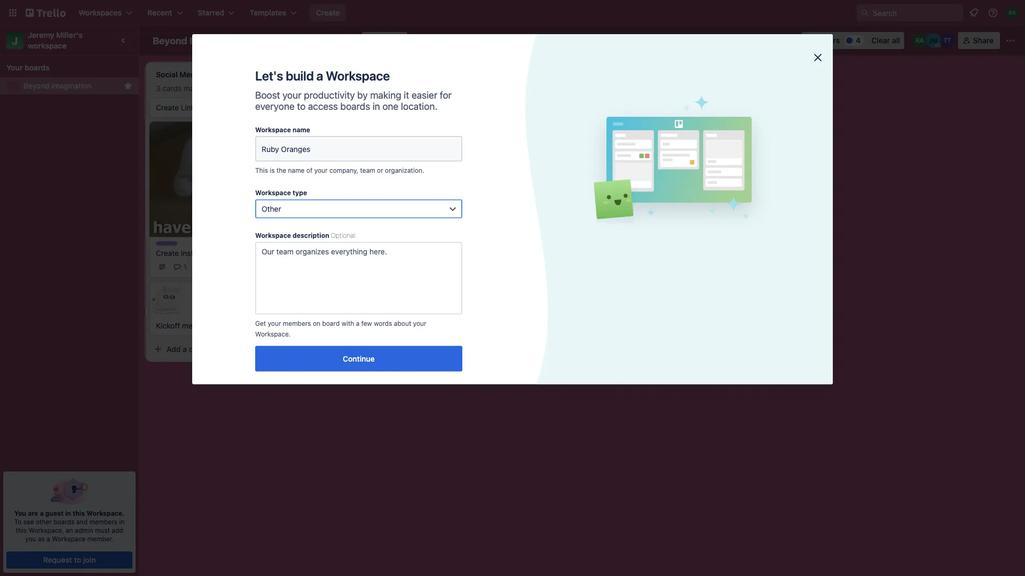 Task type: describe. For each thing, give the bounding box(es) containing it.
3 cards match filters
[[156, 84, 227, 93]]

thoughts
[[308, 103, 337, 111]]

workspace for workspace description optional
[[255, 232, 291, 240]]

admin
[[75, 527, 93, 535]]

create linkedin
[[156, 103, 210, 112]]

are
[[28, 510, 38, 517]]

search image
[[861, 9, 869, 17]]

productivity
[[304, 89, 355, 101]]

sm image
[[738, 32, 753, 47]]

show menu image
[[1006, 35, 1016, 46]]

share button
[[958, 32, 1000, 49]]

1 for 1
[[184, 263, 187, 271]]

share
[[973, 36, 994, 45]]

1 vertical spatial name
[[288, 167, 305, 174]]

request
[[43, 556, 72, 565]]

workspace. inside you are a guest in this workspace. to see other boards and members in this workspace, an admin must add you as a workspace member.
[[87, 510, 125, 517]]

boards inside boost your productivity by making it easier for everyone to access boards in one location.
[[340, 101, 370, 112]]

1 for 1 card matches filters
[[308, 84, 311, 93]]

you
[[14, 510, 26, 517]]

thinking link
[[308, 109, 431, 120]]

workspace for workspace name
[[255, 126, 291, 134]]

cards for 3
[[163, 84, 182, 93]]

continue
[[343, 355, 375, 363]]

get
[[255, 320, 266, 327]]

customize views image
[[413, 35, 424, 46]]

add for create from template… icon's add a card button
[[318, 138, 332, 146]]

primary element
[[0, 0, 1025, 26]]

boost
[[255, 89, 280, 101]]

for
[[440, 89, 452, 101]]

workspace name
[[255, 126, 310, 134]]

see
[[23, 519, 34, 526]]

guest
[[45, 510, 64, 517]]

jeremy miller's workspace
[[28, 31, 85, 50]]

to
[[14, 519, 22, 526]]

workspace visible button
[[270, 32, 360, 49]]

kickoff meeting link
[[156, 321, 280, 331]]

one
[[383, 101, 399, 112]]

other
[[36, 519, 52, 526]]

instagram
[[181, 249, 215, 258]]

a up this is the name of your company, team or organization.
[[334, 138, 339, 146]]

by
[[357, 89, 368, 101]]

visible
[[331, 36, 354, 45]]

1 vertical spatial terry turtle (terryturtle) image
[[269, 261, 282, 274]]

is
[[270, 167, 275, 174]]

0 horizontal spatial boards
[[25, 63, 49, 72]]

words
[[374, 320, 392, 327]]

your right about
[[413, 320, 426, 327]]

and
[[76, 519, 87, 526]]

optional
[[331, 232, 355, 240]]

board
[[380, 36, 401, 45]]

Search field
[[869, 5, 963, 21]]

beyond imagination inside text field
[[153, 35, 244, 46]]

request to join button
[[7, 552, 132, 569]]

Our team organizes everything here. text field
[[255, 242, 462, 315]]

beyond inside beyond imagination link
[[23, 81, 49, 90]]

create from template… image
[[273, 345, 282, 354]]

automation
[[753, 36, 794, 45]]

a down kickoff meeting
[[183, 345, 187, 354]]

0 vertical spatial name
[[293, 126, 310, 134]]

all
[[892, 36, 900, 45]]

beyond inside beyond imagination text field
[[153, 35, 187, 46]]

0 vertical spatial terry turtle (terryturtle) image
[[940, 33, 955, 48]]

workspace description optional
[[255, 232, 355, 240]]

organization.
[[385, 167, 424, 174]]

automation button
[[738, 32, 800, 49]]

get your members on board with a few words about your workspace.
[[255, 320, 426, 338]]

ruby anderson (rubyanderson7) image
[[1006, 6, 1019, 19]]

create for create
[[316, 8, 340, 17]]

you
[[25, 536, 36, 543]]

this is the name of your company, team or organization.
[[255, 167, 424, 174]]

add a card button for create from template… image
[[150, 341, 269, 358]]

jeremy
[[28, 31, 54, 40]]

beyond imagination link
[[23, 81, 120, 91]]

3
[[156, 84, 161, 93]]

team
[[360, 167, 375, 174]]

kickoff meeting
[[156, 321, 210, 330]]

power-
[[690, 36, 715, 45]]

matches
[[330, 84, 360, 93]]

1 card matches filters
[[308, 84, 381, 93]]

location.
[[401, 101, 437, 112]]

0 horizontal spatial beyond imagination
[[23, 81, 91, 90]]

about
[[394, 320, 411, 327]]

back to home image
[[26, 4, 66, 21]]

cards for 0
[[466, 84, 485, 93]]

members inside get your members on board with a few words about your workspace.
[[283, 320, 311, 327]]

1 vertical spatial imagination
[[51, 81, 91, 90]]

thoughts thinking
[[308, 103, 337, 119]]

as
[[38, 536, 45, 543]]

add a card button for create from template… icon
[[301, 134, 421, 151]]

card for add a card button associated with create from template… image
[[189, 345, 205, 354]]

imagination inside text field
[[189, 35, 244, 46]]

members inside you are a guest in this workspace. to see other boards and members in this workspace, an admin must add you as a workspace member.
[[89, 519, 117, 526]]

your
[[6, 63, 23, 72]]

color: bold red, title: "thoughts" element
[[308, 103, 337, 111]]

your right of
[[314, 167, 328, 174]]

with
[[342, 320, 354, 327]]

filters
[[818, 36, 840, 45]]

add a card for create from template… icon
[[318, 138, 356, 146]]

kickoff
[[156, 321, 180, 330]]

few
[[361, 320, 372, 327]]

ruby anderson (rubyanderson7) image
[[912, 33, 927, 48]]

clear all
[[872, 36, 900, 45]]

thinking
[[308, 110, 337, 119]]

board
[[322, 320, 340, 327]]

0 vertical spatial card
[[313, 84, 328, 93]]

create from template… image
[[425, 138, 434, 146]]

linkedin
[[181, 103, 210, 112]]

must
[[95, 527, 110, 535]]



Task type: locate. For each thing, give the bounding box(es) containing it.
0 horizontal spatial 1
[[184, 263, 187, 271]]

1 horizontal spatial terry turtle (terryturtle) image
[[940, 33, 955, 48]]

beyond down your boards
[[23, 81, 49, 90]]

a left few
[[356, 320, 360, 327]]

1 down "build"
[[308, 84, 311, 93]]

members
[[283, 320, 311, 327], [89, 519, 117, 526]]

1 horizontal spatial this
[[73, 510, 85, 517]]

access
[[308, 101, 338, 112]]

0 horizontal spatial cards
[[163, 84, 182, 93]]

it
[[404, 89, 409, 101]]

clear
[[872, 36, 890, 45]]

1 vertical spatial card
[[340, 138, 356, 146]]

Workspace name text field
[[255, 136, 462, 162]]

2 horizontal spatial filters
[[511, 84, 530, 93]]

starred icon image
[[124, 82, 132, 90]]

1 horizontal spatial add
[[318, 138, 332, 146]]

you are a guest in this workspace. to see other boards and members in this workspace, an admin must add you as a workspace member.
[[14, 510, 125, 543]]

add
[[318, 138, 332, 146], [167, 345, 181, 354]]

beyond imagination up 3 cards match filters
[[153, 35, 244, 46]]

let's build a workspace
[[255, 68, 390, 83]]

filters for 3 cards match filters
[[207, 84, 227, 93]]

your boards with 1 items element
[[6, 61, 127, 74]]

0 vertical spatial to
[[297, 101, 306, 112]]

jeremy miller (jeremymiller198) image
[[926, 33, 941, 48]]

to left join at the bottom left of page
[[74, 556, 81, 565]]

1 horizontal spatial members
[[283, 320, 311, 327]]

card down 'let's build a workspace'
[[313, 84, 328, 93]]

join
[[83, 556, 96, 565]]

in right guest
[[65, 510, 71, 517]]

0 vertical spatial create
[[316, 8, 340, 17]]

add down kickoff
[[167, 345, 181, 354]]

this up the and
[[73, 510, 85, 517]]

add a card
[[318, 138, 356, 146], [167, 345, 205, 354]]

1 vertical spatial add a card
[[167, 345, 205, 354]]

the
[[277, 167, 286, 174]]

2 vertical spatial create
[[156, 249, 179, 258]]

3 filters from the left
[[511, 84, 530, 93]]

color: purple, title: none image
[[156, 242, 177, 246]]

terry turtle (terryturtle) image down workspace description optional
[[269, 261, 282, 274]]

create inside button
[[316, 8, 340, 17]]

card for create from template… icon's add a card button
[[340, 138, 356, 146]]

1 vertical spatial to
[[74, 556, 81, 565]]

open information menu image
[[988, 7, 999, 18]]

workspace
[[28, 41, 67, 50]]

filters for 1 card matches filters
[[362, 84, 381, 93]]

workspace down everyone
[[255, 126, 291, 134]]

your right get on the bottom left of the page
[[268, 320, 281, 327]]

0 horizontal spatial add a card button
[[150, 341, 269, 358]]

0
[[459, 84, 464, 93]]

create down 3
[[156, 103, 179, 112]]

terry turtle (terryturtle) image
[[940, 33, 955, 48], [269, 261, 282, 274]]

0 vertical spatial add a card
[[318, 138, 356, 146]]

this
[[73, 510, 85, 517], [16, 527, 27, 535]]

filters for 0 cards match filters
[[511, 84, 530, 93]]

name left of
[[288, 167, 305, 174]]

1 horizontal spatial match
[[487, 84, 509, 93]]

0 vertical spatial imagination
[[189, 35, 244, 46]]

workspace left 'visible'
[[290, 36, 329, 45]]

add a card button down thinking link
[[301, 134, 421, 151]]

ups
[[715, 36, 729, 45]]

2 horizontal spatial card
[[340, 138, 356, 146]]

miller's
[[56, 31, 83, 40]]

to inside boost your productivity by making it easier for everyone to access boards in one location.
[[297, 101, 306, 112]]

workspace.
[[255, 331, 291, 338], [87, 510, 125, 517]]

type
[[293, 189, 307, 197]]

description
[[293, 232, 329, 240]]

0 horizontal spatial members
[[89, 519, 117, 526]]

0 horizontal spatial match
[[184, 84, 205, 93]]

1 vertical spatial beyond
[[23, 81, 49, 90]]

1 filters from the left
[[207, 84, 227, 93]]

workspace down other
[[255, 232, 291, 240]]

workspace down an
[[52, 536, 85, 543]]

members left on
[[283, 320, 311, 327]]

to inside button
[[74, 556, 81, 565]]

0 horizontal spatial imagination
[[51, 81, 91, 90]]

power-ups
[[690, 36, 729, 45]]

1 vertical spatial 1
[[184, 263, 187, 271]]

1 vertical spatial this
[[16, 527, 27, 535]]

add for add a card button associated with create from template… image
[[167, 345, 181, 354]]

continue button
[[255, 346, 462, 372]]

2 filters from the left
[[362, 84, 381, 93]]

1 horizontal spatial workspace.
[[255, 331, 291, 338]]

1 horizontal spatial boards
[[54, 519, 74, 526]]

add a card for create from template… image
[[167, 345, 205, 354]]

beyond up 3
[[153, 35, 187, 46]]

members up must
[[89, 519, 117, 526]]

beyond imagination down your boards with 1 items element in the top left of the page
[[23, 81, 91, 90]]

your inside boost your productivity by making it easier for everyone to access boards in one location.
[[283, 89, 301, 101]]

1 vertical spatial beyond imagination
[[23, 81, 91, 90]]

everyone
[[255, 101, 295, 112]]

1 vertical spatial add
[[167, 345, 181, 354]]

name down thinking
[[293, 126, 310, 134]]

in up add
[[119, 519, 125, 526]]

0 horizontal spatial workspace.
[[87, 510, 125, 517]]

workspace inside you are a guest in this workspace. to see other boards and members in this workspace, an admin must add you as a workspace member.
[[52, 536, 85, 543]]

2 horizontal spatial in
[[373, 101, 380, 112]]

meeting
[[182, 321, 210, 330]]

filters
[[207, 84, 227, 93], [362, 84, 381, 93], [511, 84, 530, 93]]

an
[[66, 527, 73, 535]]

1 vertical spatial create
[[156, 103, 179, 112]]

1 horizontal spatial filters
[[362, 84, 381, 93]]

boards
[[25, 63, 49, 72], [340, 101, 370, 112], [54, 519, 74, 526]]

workspace. inside get your members on board with a few words about your workspace.
[[255, 331, 291, 338]]

create button
[[310, 4, 346, 21]]

other
[[262, 205, 281, 213]]

0 horizontal spatial card
[[189, 345, 205, 354]]

a
[[316, 68, 323, 83], [334, 138, 339, 146], [356, 320, 360, 327], [183, 345, 187, 354], [40, 510, 44, 517], [47, 536, 50, 543]]

imagination
[[189, 35, 244, 46], [51, 81, 91, 90]]

2 vertical spatial boards
[[54, 519, 74, 526]]

0 horizontal spatial beyond
[[23, 81, 49, 90]]

boards inside you are a guest in this workspace. to see other boards and members in this workspace, an admin must add you as a workspace member.
[[54, 519, 74, 526]]

match for 3 cards match filters
[[184, 84, 205, 93]]

your down "build"
[[283, 89, 301, 101]]

imagination down your boards with 1 items element in the top left of the page
[[51, 81, 91, 90]]

0 vertical spatial beyond
[[153, 35, 187, 46]]

1 horizontal spatial cards
[[466, 84, 485, 93]]

0 horizontal spatial filters
[[207, 84, 227, 93]]

1 vertical spatial boards
[[340, 101, 370, 112]]

0 vertical spatial add
[[318, 138, 332, 146]]

0 horizontal spatial in
[[65, 510, 71, 517]]

0 cards match filters
[[459, 84, 530, 93]]

1
[[308, 84, 311, 93], [184, 263, 187, 271]]

workspace up other
[[255, 189, 291, 197]]

of
[[306, 167, 313, 174]]

workspace for workspace visible
[[290, 36, 329, 45]]

a right are
[[40, 510, 44, 517]]

a inside get your members on board with a few words about your workspace.
[[356, 320, 360, 327]]

making
[[370, 89, 401, 101]]

workspace up the matches
[[326, 68, 390, 83]]

add down thinking
[[318, 138, 332, 146]]

workspace. up must
[[87, 510, 125, 517]]

workspace for workspace type
[[255, 189, 291, 197]]

workspace visible
[[290, 36, 354, 45]]

your boards
[[6, 63, 49, 72]]

workspace inside button
[[290, 36, 329, 45]]

1 horizontal spatial add a card button
[[301, 134, 421, 151]]

1 horizontal spatial 1
[[308, 84, 311, 93]]

0 horizontal spatial to
[[74, 556, 81, 565]]

company,
[[329, 167, 358, 174]]

boards down the matches
[[340, 101, 370, 112]]

easier
[[412, 89, 437, 101]]

0 vertical spatial in
[[373, 101, 380, 112]]

0 vertical spatial members
[[283, 320, 311, 327]]

power-ups button
[[669, 32, 736, 49]]

create up workspace visible
[[316, 8, 340, 17]]

2 vertical spatial in
[[119, 519, 125, 526]]

add
[[112, 527, 123, 535]]

0 vertical spatial boards
[[25, 63, 49, 72]]

0 vertical spatial beyond imagination
[[153, 35, 244, 46]]

1 match from the left
[[184, 84, 205, 93]]

star or unstar board image
[[255, 36, 264, 45]]

your
[[283, 89, 301, 101], [314, 167, 328, 174], [268, 320, 281, 327], [413, 320, 426, 327]]

boards up an
[[54, 519, 74, 526]]

create down color: purple, title: none image at top
[[156, 249, 179, 258]]

this down to
[[16, 527, 27, 535]]

1 horizontal spatial beyond
[[153, 35, 187, 46]]

a right as
[[47, 536, 50, 543]]

1 vertical spatial add a card button
[[150, 341, 269, 358]]

create for create linkedin
[[156, 103, 179, 112]]

0 horizontal spatial terry turtle (terryturtle) image
[[269, 261, 282, 274]]

or
[[377, 167, 383, 174]]

create instagram link
[[156, 248, 280, 259]]

name
[[293, 126, 310, 134], [288, 167, 305, 174]]

match right 0
[[487, 84, 509, 93]]

cards right 0
[[466, 84, 485, 93]]

create instagram
[[156, 249, 215, 258]]

j
[[12, 34, 18, 47]]

1 down create instagram
[[184, 263, 187, 271]]

create linkedin link
[[156, 103, 280, 113]]

0 horizontal spatial this
[[16, 527, 27, 535]]

member.
[[87, 536, 114, 543]]

1 horizontal spatial beyond imagination
[[153, 35, 244, 46]]

2 cards from the left
[[466, 84, 485, 93]]

boards right your at the left top
[[25, 63, 49, 72]]

boost your productivity by making it easier for everyone to access boards in one location.
[[255, 89, 452, 112]]

Board name text field
[[147, 32, 249, 49]]

0 vertical spatial workspace.
[[255, 331, 291, 338]]

workspace type
[[255, 189, 307, 197]]

let's
[[255, 68, 283, 83]]

workspace
[[290, 36, 329, 45], [326, 68, 390, 83], [255, 126, 291, 134], [255, 189, 291, 197], [255, 232, 291, 240], [52, 536, 85, 543]]

1 horizontal spatial imagination
[[189, 35, 244, 46]]

0 vertical spatial this
[[73, 510, 85, 517]]

beyond
[[153, 35, 187, 46], [23, 81, 49, 90]]

this
[[255, 167, 268, 174]]

workspace. up create from template… image
[[255, 331, 291, 338]]

2 match from the left
[[487, 84, 509, 93]]

1 horizontal spatial add a card
[[318, 138, 356, 146]]

0 notifications image
[[968, 6, 980, 19]]

1 horizontal spatial to
[[297, 101, 306, 112]]

1 vertical spatial workspace.
[[87, 510, 125, 517]]

1 cards from the left
[[163, 84, 182, 93]]

0 vertical spatial add a card button
[[301, 134, 421, 151]]

0 horizontal spatial add
[[167, 345, 181, 354]]

match
[[184, 84, 205, 93], [487, 84, 509, 93]]

to
[[297, 101, 306, 112], [74, 556, 81, 565]]

1 horizontal spatial card
[[313, 84, 328, 93]]

add a card button down kickoff meeting link
[[150, 341, 269, 358]]

match up linkedin
[[184, 84, 205, 93]]

card up company,
[[340, 138, 356, 146]]

2 horizontal spatial boards
[[340, 101, 370, 112]]

in
[[373, 101, 380, 112], [65, 510, 71, 517], [119, 519, 125, 526]]

card down meeting
[[189, 345, 205, 354]]

in inside boost your productivity by making it easier for everyone to access boards in one location.
[[373, 101, 380, 112]]

2 vertical spatial card
[[189, 345, 205, 354]]

cards right 3
[[163, 84, 182, 93]]

match for 0 cards match filters
[[487, 84, 509, 93]]

add a card up this is the name of your company, team or organization.
[[318, 138, 356, 146]]

0 horizontal spatial add a card
[[167, 345, 205, 354]]

build
[[286, 68, 314, 83]]

in left one
[[373, 101, 380, 112]]

1 horizontal spatial in
[[119, 519, 125, 526]]

on
[[313, 320, 320, 327]]

workspace,
[[29, 527, 64, 535]]

clear all button
[[867, 32, 904, 49]]

create for create instagram
[[156, 249, 179, 258]]

1 vertical spatial members
[[89, 519, 117, 526]]

board link
[[362, 32, 408, 49]]

a right "build"
[[316, 68, 323, 83]]

0 vertical spatial 1
[[308, 84, 311, 93]]

terry turtle (terryturtle) image right ruby anderson (rubyanderson7) icon
[[940, 33, 955, 48]]

1 vertical spatial in
[[65, 510, 71, 517]]

4
[[856, 36, 861, 45]]

imagination left star or unstar board image
[[189, 35, 244, 46]]

beyond imagination
[[153, 35, 244, 46], [23, 81, 91, 90]]

add a card down kickoff meeting
[[167, 345, 205, 354]]

to left color: bold red, title: "thoughts" 'element'
[[297, 101, 306, 112]]

request to join
[[43, 556, 96, 565]]



Task type: vqa. For each thing, say whether or not it's contained in the screenshot.
the boards
yes



